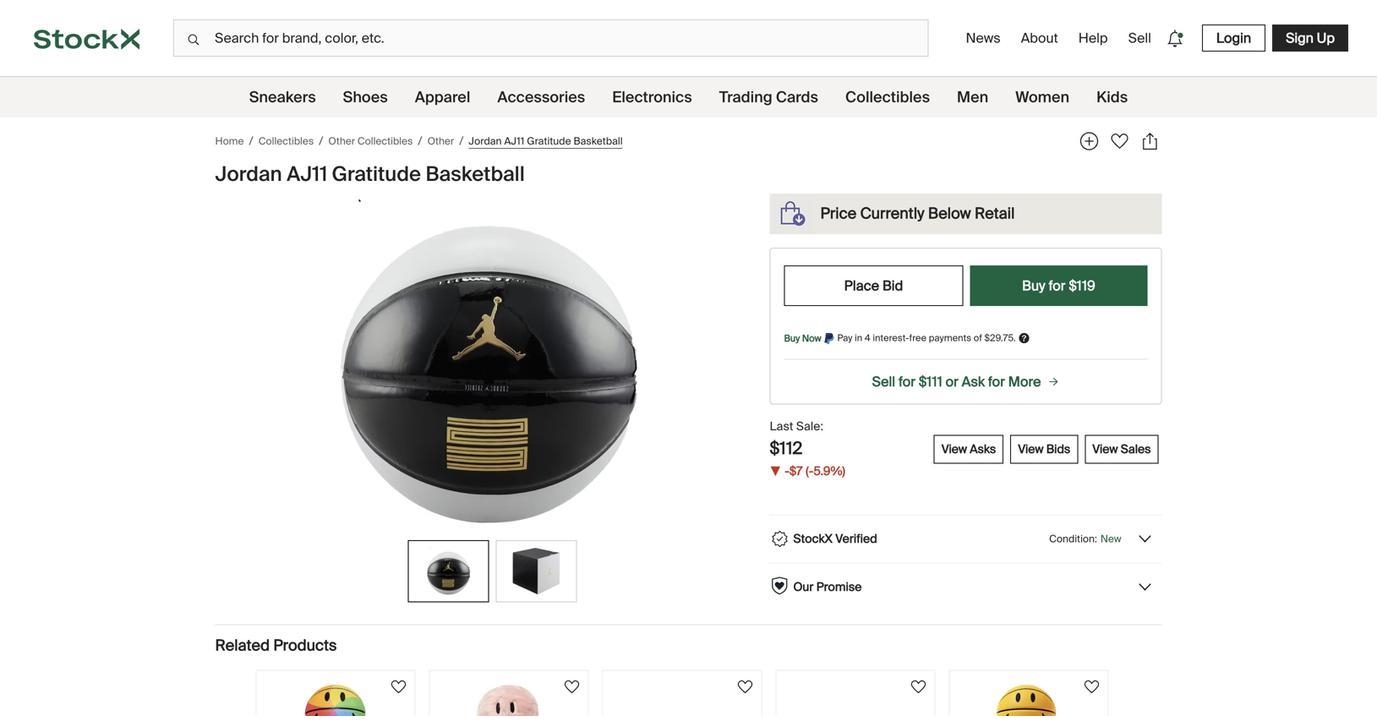 Task type: locate. For each thing, give the bounding box(es) containing it.
jordan
[[469, 134, 502, 147], [215, 161, 282, 187]]

sell down interest-
[[872, 373, 895, 391]]

1 horizontal spatial buy
[[1022, 277, 1045, 295]]

more
[[1008, 373, 1041, 391]]

for right ask
[[988, 373, 1005, 391]]

2 follow image from the left
[[908, 676, 929, 697]]

2 horizontal spatial follow image
[[1082, 676, 1102, 697]]

women link
[[1015, 77, 1069, 118]]

toggle promise value prop image
[[1137, 579, 1153, 596]]

3 view from the left
[[1092, 441, 1118, 457]]

chinatown market smiley basketball yellow image
[[970, 684, 1088, 716]]

for left $111
[[899, 373, 915, 391]]

0 horizontal spatial follow image
[[562, 676, 582, 697]]

other down apparel
[[427, 134, 454, 148]]

sign
[[1286, 29, 1314, 47]]

/ right collectibles in the top left of the page
[[319, 133, 323, 149]]

0 vertical spatial sell
[[1128, 29, 1151, 47]]

view sales
[[1092, 441, 1151, 457]]

toggle authenticity value prop image
[[1137, 530, 1153, 547]]

buy left $119
[[1022, 277, 1045, 295]]

1 vertical spatial buy
[[784, 332, 800, 344]]

▼
[[770, 464, 781, 480]]

news link
[[959, 22, 1007, 54]]

1 horizontal spatial for
[[988, 373, 1005, 391]]

1 horizontal spatial gratitude
[[527, 134, 571, 147]]

0 vertical spatial collectibles
[[845, 87, 930, 107]]

uncut gems winning bet basketball silver image
[[796, 684, 915, 716]]

electronics link
[[612, 77, 692, 118]]

1 follow image from the left
[[388, 676, 409, 697]]

1 vertical spatial aj11
[[287, 161, 327, 187]]

1 horizontal spatial follow image
[[908, 676, 929, 697]]

product category switcher element
[[0, 77, 1377, 118]]

Search... search field
[[173, 19, 929, 57]]

0 horizontal spatial view
[[941, 441, 967, 457]]

for inside "link"
[[1049, 277, 1066, 295]]

gratitude down other collectibles "link"
[[332, 161, 421, 187]]

/
[[249, 133, 253, 149], [319, 133, 323, 149], [418, 133, 422, 149], [459, 133, 464, 149]]

men link
[[957, 77, 988, 118]]

view bids button
[[1010, 435, 1078, 464]]

1 vertical spatial jordan
[[215, 161, 282, 187]]

$111
[[919, 373, 942, 391]]

0 vertical spatial jordan
[[469, 134, 502, 147]]

pay
[[837, 332, 852, 344]]

for for $111
[[899, 373, 915, 391]]

1 horizontal spatial view
[[1018, 441, 1044, 457]]

last
[[770, 418, 793, 434]]

collectibles
[[845, 87, 930, 107], [357, 134, 413, 148]]

5.9%)
[[814, 463, 845, 479]]

0 horizontal spatial sell
[[872, 373, 895, 391]]

news
[[966, 29, 1001, 47]]

1 horizontal spatial follow image
[[735, 676, 755, 697]]

0 horizontal spatial follow image
[[388, 676, 409, 697]]

notification unread icon image
[[1163, 27, 1187, 50]]

sale:
[[796, 418, 823, 434]]

sign up button
[[1272, 25, 1348, 52]]

4
[[865, 332, 871, 344]]

0 vertical spatial aj11
[[504, 134, 524, 147]]

aj11 down accessories on the top left of the page
[[504, 134, 524, 147]]

buy now
[[784, 332, 821, 344]]

sneakers link
[[249, 77, 316, 118]]

1 nextproductimage image from the left
[[415, 548, 481, 595]]

2 follow image from the left
[[735, 676, 755, 697]]

0 vertical spatial buy
[[1022, 277, 1045, 295]]

basketball
[[574, 134, 623, 147], [426, 161, 525, 187]]

/ right other link
[[459, 133, 464, 149]]

1 horizontal spatial aj11
[[504, 134, 524, 147]]

sell for $111 or ask for more link
[[784, 373, 1148, 391]]

0 horizontal spatial other
[[328, 134, 355, 148]]

basketball down electronics link
[[574, 134, 623, 147]]

buy
[[1022, 277, 1045, 295], [784, 332, 800, 344]]

market smiley fur basketball pink image
[[450, 684, 568, 716]]

/ left other link
[[418, 133, 422, 149]]

1 follow image from the left
[[562, 676, 582, 697]]

sell
[[1128, 29, 1151, 47], [872, 373, 895, 391]]

collectibles
[[258, 134, 314, 148]]

related
[[215, 636, 270, 655]]

2 nextproductimage image from the left
[[503, 548, 569, 595]]

follow image
[[388, 676, 409, 697], [908, 676, 929, 697]]

collectibles inside product category switcher element
[[845, 87, 930, 107]]

for left $119
[[1049, 277, 1066, 295]]

ask
[[962, 373, 985, 391]]

0 vertical spatial gratitude
[[527, 134, 571, 147]]

0 horizontal spatial collectibles
[[357, 134, 413, 148]]

other
[[328, 134, 355, 148], [427, 134, 454, 148]]

1 vertical spatial sell
[[872, 373, 895, 391]]

stockx verified
[[793, 531, 877, 546]]

gratitude down accessories on the top left of the page
[[527, 134, 571, 147]]

basketball down other link
[[426, 161, 525, 187]]

men
[[957, 87, 988, 107]]

place bid
[[844, 277, 903, 295]]

retail
[[975, 204, 1015, 223]]

2 horizontal spatial for
[[1049, 277, 1066, 295]]

view left sales
[[1092, 441, 1118, 457]]

home
[[215, 134, 244, 148]]

sell link
[[1121, 22, 1158, 54]]

1 horizontal spatial collectibles
[[845, 87, 930, 107]]

buy left 'now'
[[784, 332, 800, 344]]

shoes link
[[343, 77, 388, 118]]

sell for $111 or ask for more
[[872, 373, 1041, 391]]

0 horizontal spatial gratitude
[[332, 161, 421, 187]]

tab list
[[404, 537, 580, 606]]

verified
[[835, 531, 877, 546]]

nextproductimage image
[[415, 548, 481, 595], [503, 548, 569, 595]]

1 vertical spatial collectibles
[[357, 134, 413, 148]]

/ right home
[[249, 133, 253, 149]]

basketball inside the home / collectibles / other collectibles / other / jordan aj11 gratitude basketball
[[574, 134, 623, 147]]

below
[[928, 204, 971, 223]]

asks
[[970, 441, 996, 457]]

sell for sell
[[1128, 29, 1151, 47]]

0 vertical spatial basketball
[[574, 134, 623, 147]]

$112
[[770, 437, 803, 459]]

1 horizontal spatial jordan
[[469, 134, 502, 147]]

1 horizontal spatial nextproductimage image
[[503, 548, 569, 595]]

buy inside "link"
[[1022, 277, 1045, 295]]

0 horizontal spatial buy
[[784, 332, 800, 344]]

buy for $119 link
[[970, 265, 1148, 306]]

view left "asks"
[[941, 441, 967, 457]]

other collectibles link
[[328, 134, 413, 149]]

$29.75.
[[984, 332, 1016, 344]]

follow image for chinatown market smiley basketball yellow image at the bottom right of page
[[1082, 676, 1102, 697]]

1 vertical spatial basketball
[[426, 161, 525, 187]]

view left bids
[[1018, 441, 1044, 457]]

3 follow image from the left
[[1082, 676, 1102, 697]]

jordan right other link
[[469, 134, 502, 147]]

kids link
[[1096, 77, 1128, 118]]

pay in 4 interest-free payments of $29.75.
[[837, 332, 1016, 344]]

2 horizontal spatial view
[[1092, 441, 1118, 457]]

price currently below retail image
[[773, 194, 814, 234]]

1 horizontal spatial other
[[427, 134, 454, 148]]

2 view from the left
[[1018, 441, 1044, 457]]

stockx logo image
[[34, 29, 139, 50]]

0 horizontal spatial nextproductimage image
[[415, 548, 481, 595]]

follow image for market smiley fur basketball pink image
[[562, 676, 582, 697]]

1 horizontal spatial sell
[[1128, 29, 1151, 47]]

follow image
[[562, 676, 582, 697], [735, 676, 755, 697], [1082, 676, 1102, 697]]

aj11
[[504, 134, 524, 147], [287, 161, 327, 187]]

1 horizontal spatial basketball
[[574, 134, 623, 147]]

view
[[941, 441, 967, 457], [1018, 441, 1044, 457], [1092, 441, 1118, 457]]

view for view bids
[[1018, 441, 1044, 457]]

1 view from the left
[[941, 441, 967, 457]]

kids
[[1096, 87, 1128, 107]]

now
[[802, 332, 821, 344]]

view sales button
[[1085, 435, 1159, 464]]

1 / from the left
[[249, 133, 253, 149]]

trading cards
[[719, 87, 818, 107]]

0 horizontal spatial jordan
[[215, 161, 282, 187]]

2 other from the left
[[427, 134, 454, 148]]

related products
[[215, 636, 337, 655]]

other up "jordan aj11 gratitude basketball"
[[328, 134, 355, 148]]

jordan inside the home / collectibles / other collectibles / other / jordan aj11 gratitude basketball
[[469, 134, 502, 147]]

jordan down home link
[[215, 161, 282, 187]]

-
[[785, 463, 789, 479]]

aj11 down collectibles link
[[287, 161, 327, 187]]

sign up
[[1286, 29, 1335, 47]]

for
[[1049, 277, 1066, 295], [899, 373, 915, 391], [988, 373, 1005, 391]]

0 horizontal spatial for
[[899, 373, 915, 391]]

sell left notification unread icon
[[1128, 29, 1151, 47]]



Task type: vqa. For each thing, say whether or not it's contained in the screenshot.
the in The Just a Tad Too Late Holiday Shopper's Guide By Nick Matthies - Nov 30, 2022
no



Task type: describe. For each thing, give the bounding box(es) containing it.
price
[[820, 204, 857, 223]]

other link
[[427, 134, 454, 149]]

women
[[1015, 87, 1069, 107]]

products
[[273, 636, 337, 655]]

aj11 inside the home / collectibles / other collectibles / other / jordan aj11 gratitude basketball
[[504, 134, 524, 147]]

for for $119
[[1049, 277, 1066, 295]]

4 / from the left
[[459, 133, 464, 149]]

accessories link
[[497, 77, 585, 118]]

share image
[[1138, 129, 1162, 153]]

3 / from the left
[[418, 133, 422, 149]]

help
[[1078, 29, 1108, 47]]

price currently below retail
[[820, 204, 1015, 223]]

market smiley pinwheel basketball image
[[276, 684, 395, 716]]

sell for sell for $111 or ask for more
[[872, 373, 895, 391]]

view for view sales
[[1092, 441, 1118, 457]]

last sale: $112 ▼ -$7 (-5.9%)
[[770, 418, 845, 480]]

free
[[909, 332, 927, 344]]

sneakers
[[249, 87, 316, 107]]

favorite image
[[1108, 129, 1131, 153]]

condition:
[[1049, 532, 1097, 545]]

promise
[[816, 579, 862, 595]]

buy now link
[[784, 331, 821, 345]]

(-
[[806, 463, 814, 479]]

collectibles link
[[258, 134, 314, 149]]

jordan aj11 gratitude basketball
[[215, 161, 525, 187]]

our
[[793, 579, 814, 595]]

follow image for market smiley pinwheel basketball 'image'
[[388, 676, 409, 697]]

our promise
[[793, 579, 862, 595]]

sales
[[1121, 441, 1151, 457]]

place bid link
[[784, 265, 963, 306]]

login
[[1216, 29, 1251, 47]]

trading
[[719, 87, 772, 107]]

shoes
[[343, 87, 388, 107]]

view bids
[[1018, 441, 1070, 457]]

interest-
[[873, 332, 909, 344]]

gratitude inside the home / collectibles / other collectibles / other / jordan aj11 gratitude basketball
[[527, 134, 571, 147]]

view asks
[[941, 441, 996, 457]]

1 other from the left
[[328, 134, 355, 148]]

versace barocco print basketball image
[[623, 684, 741, 716]]

0 horizontal spatial basketball
[[426, 161, 525, 187]]

stockx logo link
[[0, 0, 173, 76]]

condition: new
[[1049, 532, 1121, 545]]

of
[[974, 332, 982, 344]]

in
[[855, 332, 862, 344]]

help link
[[1072, 22, 1115, 54]]

login button
[[1202, 25, 1266, 52]]

$7
[[789, 463, 802, 479]]

home link
[[215, 134, 244, 149]]

stockx
[[793, 531, 833, 546]]

home / collectibles / other collectibles / other / jordan aj11 gratitude basketball
[[215, 133, 623, 149]]

1 vertical spatial gratitude
[[332, 161, 421, 187]]

2 / from the left
[[319, 133, 323, 149]]

place
[[844, 277, 879, 295]]

buy for buy for $119
[[1022, 277, 1045, 295]]

trading cards link
[[719, 77, 818, 118]]

follow image for the uncut gems winning bet basketball silver image
[[908, 676, 929, 697]]

view asks button
[[934, 435, 1004, 464]]

collectibles link
[[845, 77, 930, 118]]

about link
[[1014, 22, 1065, 54]]

$119
[[1069, 277, 1095, 295]]

cards
[[776, 87, 818, 107]]

currently
[[860, 204, 924, 223]]

0 horizontal spatial aj11
[[287, 161, 327, 187]]

buy for buy now
[[784, 332, 800, 344]]

apparel
[[415, 87, 470, 107]]

buy for $119
[[1022, 277, 1095, 295]]

accessories
[[497, 87, 585, 107]]

view for view asks
[[941, 441, 967, 457]]

follow image for versace barocco print basketball image
[[735, 676, 755, 697]]

about
[[1021, 29, 1058, 47]]

add to portfolio image
[[1077, 129, 1101, 153]]

or
[[946, 373, 959, 391]]

bid
[[883, 277, 903, 295]]

payments
[[929, 332, 971, 344]]

apparel link
[[415, 77, 470, 118]]

electronics
[[612, 87, 692, 107]]

new
[[1101, 532, 1121, 545]]

up
[[1317, 29, 1335, 47]]

bids
[[1046, 441, 1070, 457]]

collectibles inside the home / collectibles / other collectibles / other / jordan aj11 gratitude basketball
[[357, 134, 413, 148]]



